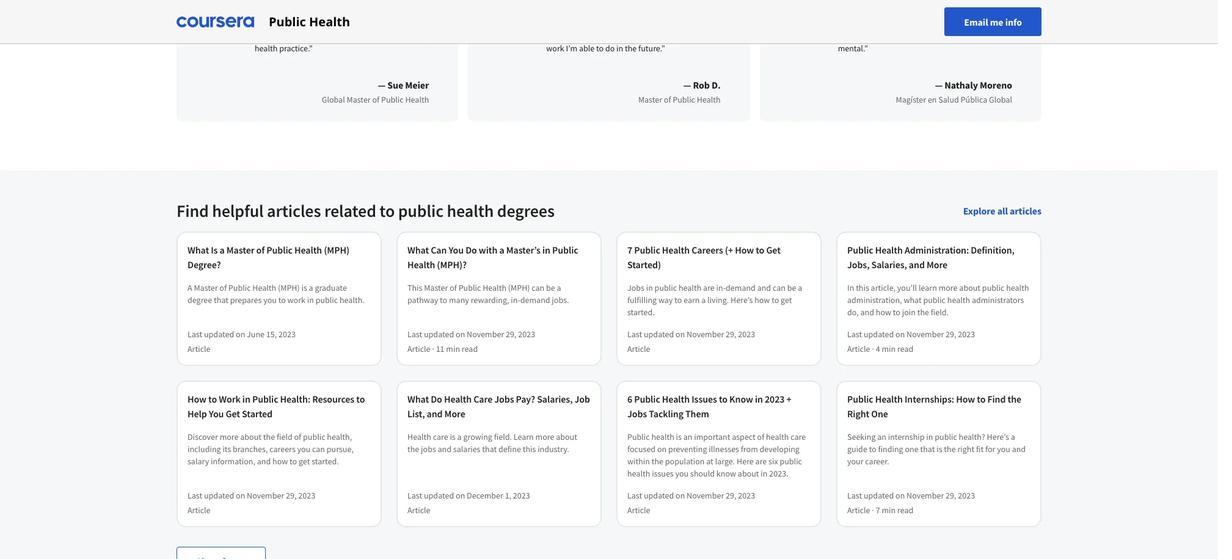Task type: locate. For each thing, give the bounding box(es) containing it.
so up will
[[662, 18, 671, 29]]

on left december on the bottom of the page
[[456, 490, 465, 501]]

0 vertical spatial 7
[[627, 244, 632, 256]]

health inside — sue meier global master of public health
[[405, 94, 429, 105]]

29, for salaries,
[[946, 329, 956, 340]]

· for what can you do with a master's in public health (mph)?
[[432, 343, 434, 354]]

can
[[431, 244, 447, 256]]

public up right on the right
[[847, 393, 873, 405]]

six
[[769, 456, 778, 467]]

1 horizontal spatial for
[[985, 444, 995, 455]]

0 vertical spatial get
[[781, 294, 792, 305]]

november down discover more about the field of public health, including its branches, careers you can pursue, salary information, and how to get started.
[[247, 490, 284, 501]]

in inside jobs in public health are in-demand and can be a fulfilling way to earn a living. here's how to get started.
[[646, 282, 653, 293]]

jobs,
[[847, 258, 870, 271]]

0 vertical spatial started.
[[627, 307, 655, 318]]

— sue meier global master of public health
[[322, 79, 429, 105]]

1 global from the left
[[322, 94, 345, 105]]

jobs
[[627, 282, 644, 293], [494, 393, 514, 405], [627, 407, 647, 420]]

more down administration: at the top of page
[[927, 258, 948, 271]]

how inside jobs in public health are in-demand and can be a fulfilling way to earn a living. here's how to get started.
[[755, 294, 770, 305]]

jobs
[[421, 444, 436, 455]]

how inside 7 public health careers (+ how to get started)
[[735, 244, 754, 256]]

in right do
[[616, 43, 623, 54]]

to inside seeking an internship in public health? here's a guide to finding one that is the right fit for you and your career.
[[869, 444, 877, 455]]

0 horizontal spatial learned
[[281, 0, 308, 5]]

global inside — sue meier global master of public health
[[322, 94, 345, 105]]

to up health?
[[977, 393, 986, 405]]

public down "developing" in the bottom of the page
[[780, 456, 802, 467]]

last down jobs
[[407, 490, 422, 501]]

0 vertical spatial all
[[310, 0, 319, 5]]

degree
[[188, 294, 212, 305]]

on inside last updated on november 29, 2023 article · 4 min read
[[896, 329, 905, 340]]

public inside how to work in public health: resources to help you get started
[[252, 393, 278, 405]]

2 global from the left
[[989, 94, 1012, 105]]

november down "join"
[[907, 329, 944, 340]]

1 vertical spatial jobs
[[494, 393, 514, 405]]

min down 'career.'
[[882, 505, 896, 516]]

0 vertical spatial for
[[403, 0, 413, 5]]

a right the with in the left top of the page
[[499, 244, 504, 256]]

0 vertical spatial in-
[[716, 282, 726, 293]]

public up a master of public health (mph) is a graduate degree that prepares you to work in public health.
[[267, 244, 293, 256]]

salud
[[939, 94, 959, 105]]

how inside how to work in public health: resources to help you get started
[[188, 393, 206, 405]]

article for what can you do with a master's in public health (mph)?
[[407, 343, 430, 354]]

updated
[[204, 329, 234, 340], [424, 329, 454, 340], [644, 329, 674, 340], [864, 329, 894, 340], [204, 490, 234, 501], [424, 490, 454, 501], [644, 490, 674, 501], [864, 490, 894, 501]]

article for what is a master of public health (mph) degree?
[[188, 343, 211, 354]]

what inside what do health care jobs pay? salaries, job list, and more
[[407, 393, 429, 405]]

for up been
[[403, 0, 413, 5]]

seeking
[[847, 431, 876, 442]]

explore all articles
[[963, 205, 1042, 217]]

health up tackling
[[662, 393, 690, 405]]

much up enrich
[[672, 18, 693, 29]]

1 care from the left
[[433, 431, 448, 442]]

on down many
[[456, 329, 465, 340]]

much
[[595, 18, 615, 29], [672, 18, 693, 29]]

last updated on november 29, 2023 article down "earn"
[[627, 329, 755, 354]]

you inside a master of public health (mph) is a graduate degree that prepares you to work in public health.
[[263, 294, 277, 305]]

me inside "al cursar el programa, espero adquirir diferentes herramientas que me permitan en un futuro participar en proyectos de salud pública global, con un especial énfasis en la salud mental."
[[940, 6, 952, 17]]

you inside seeking an internship in public health? here's a guide to finding one that is the right fit for you and your career.
[[997, 444, 1010, 455]]

health up the with in the left top of the page
[[447, 200, 494, 222]]

articles up what is a master of public health (mph) degree? link
[[267, 200, 321, 222]]

to left "work"
[[208, 393, 217, 405]]

all right explore at the top of page
[[997, 205, 1008, 217]]

— left rob
[[683, 79, 691, 91]]

more right the learn
[[939, 282, 958, 293]]

2 an from the left
[[877, 431, 886, 442]]

2 care from the left
[[791, 431, 806, 442]]

how up 'help'
[[188, 393, 206, 405]]

you inside what can you do with a master's in public health (mph)?
[[449, 244, 464, 256]]

health inside 7 public health careers (+ how to get started)
[[662, 244, 690, 256]]

0 horizontal spatial for
[[403, 0, 413, 5]]

learned
[[281, 0, 308, 5], [573, 0, 600, 5]]

more inside public health administration: definition, jobs, salaries, and more
[[927, 258, 948, 271]]

2 so from the left
[[662, 18, 671, 29]]

article
[[188, 343, 211, 354], [407, 343, 430, 354], [627, 343, 650, 354], [847, 343, 870, 354], [188, 505, 211, 516], [407, 505, 430, 516], [627, 505, 650, 516], [847, 505, 870, 516]]

énfasis
[[921, 31, 946, 42]]

salaries, left the job
[[537, 393, 573, 405]]

last updated on november 29, 2023 article · 11 min read
[[407, 329, 535, 354]]

last updated on november 29, 2023 article for in
[[188, 490, 315, 516]]

public up many
[[459, 282, 481, 293]]

about down here
[[738, 468, 759, 479]]

have right i
[[368, 6, 385, 17]]

learned inside "i have learned all the core skills required for entry into the profession. and, i have been provided a wealth of resources, references, networks, and contacts to support me in public health practice."
[[281, 0, 308, 5]]

be left in
[[787, 282, 796, 293]]

article inside last updated on november 29, 2023 article · 4 min read
[[847, 343, 870, 354]]

last for what is a master of public health (mph) degree?
[[188, 329, 202, 340]]

1 horizontal spatial my
[[704, 18, 715, 29]]

will
[[659, 31, 672, 42]]

1 vertical spatial get
[[299, 456, 310, 467]]

know
[[717, 468, 736, 479]]

0 horizontal spatial global
[[322, 94, 345, 105]]

— rob d. master of public health
[[638, 79, 721, 105]]

6 public health issues to know in 2023 + jobs tackling them
[[627, 393, 792, 420]]

to right the prepares
[[278, 294, 286, 305]]

are up living.
[[703, 282, 715, 293]]

you right 'help'
[[209, 407, 224, 420]]

to inside 6 public health issues to know in 2023 + jobs tackling them
[[719, 393, 728, 405]]

public inside 7 public health careers (+ how to get started)
[[634, 244, 660, 256]]

for inside "i have learned all the core skills required for entry into the profession. and, i have been provided a wealth of resources, references, networks, and contacts to support me in public health practice."
[[403, 0, 413, 5]]

last updated on november 29, 2023 article · 7 min read
[[847, 490, 975, 516]]

public inside public health internships: how to find the right one
[[847, 393, 873, 405]]

public inside public health administration: definition, jobs, salaries, and more
[[847, 244, 873, 256]]

last for how to work in public health: resources to help you get started
[[188, 490, 202, 501]]

1 horizontal spatial so
[[662, 18, 671, 29]]

a right is
[[220, 244, 225, 256]]

about inside "i have learned a lot about equity from my classmates and the work they do. they have taught me so much and brought so much to my clinical and advocacy work and will enrich the work i'm able to do in the future."
[[619, 0, 640, 5]]

0 vertical spatial more
[[927, 258, 948, 271]]

1 horizontal spatial do
[[466, 244, 477, 256]]

its
[[223, 444, 231, 455]]

0 horizontal spatial how
[[188, 393, 206, 405]]

all inside "i have learned all the core skills required for entry into the profession. and, i have been provided a wealth of resources, references, networks, and contacts to support me in public health practice."
[[310, 0, 319, 5]]

29, down in this article, you'll learn more about public health administration, what public health administrators do, and how to join the field.
[[946, 329, 956, 340]]

0 horizontal spatial 7
[[627, 244, 632, 256]]

1 so from the left
[[585, 18, 593, 29]]

0 vertical spatial are
[[703, 282, 715, 293]]

updated for 7 public health careers (+ how to get started)
[[644, 329, 674, 340]]

living.
[[708, 294, 729, 305]]

1 horizontal spatial much
[[672, 18, 693, 29]]

started
[[242, 407, 272, 420]]

on inside last updated on december 1, 2023 article
[[456, 490, 465, 501]]

health up graduate
[[294, 244, 322, 256]]

2023 inside 6 public health issues to know in 2023 + jobs tackling them
[[765, 393, 785, 405]]

you
[[263, 294, 277, 305], [297, 444, 311, 455], [997, 444, 1010, 455], [675, 468, 689, 479]]

from inside "i have learned a lot about equity from my classmates and the work they do. they have taught me so much and brought so much to my clinical and advocacy work and will enrich the work i'm able to do in the future."
[[666, 0, 683, 5]]

0 vertical spatial do
[[466, 244, 477, 256]]

guide
[[847, 444, 867, 455]]

how for 7 public health careers (+ how to get started)
[[755, 294, 770, 305]]

1 vertical spatial un
[[879, 31, 888, 42]]

1 horizontal spatial global
[[989, 94, 1012, 105]]

is inside seeking an internship in public health? here's a guide to finding one that is the right fit for you and your career.
[[937, 444, 942, 455]]

i'm
[[566, 43, 577, 54]]

0 vertical spatial you
[[449, 244, 464, 256]]

1 horizontal spatial demand
[[726, 282, 756, 293]]

of
[[321, 18, 328, 29], [372, 94, 380, 105], [664, 94, 671, 105], [256, 244, 265, 256], [220, 282, 227, 293], [450, 282, 457, 293], [294, 431, 301, 442], [757, 431, 764, 442]]

0 horizontal spatial un
[[879, 31, 888, 42]]

0 horizontal spatial from
[[666, 0, 683, 5]]

2023 for what do health care jobs pay? salaries, job list, and more
[[513, 490, 530, 501]]

0 vertical spatial demand
[[726, 282, 756, 293]]

1 horizontal spatial this
[[856, 282, 869, 293]]

health inside 6 public health issues to know in 2023 + jobs tackling them
[[662, 393, 690, 405]]

0 vertical spatial here's
[[731, 294, 753, 305]]

0 vertical spatial salaries,
[[872, 258, 907, 271]]

last for what can you do with a master's in public health (mph)?
[[407, 329, 422, 340]]

screenshot 2023-09-26 at 11.18.20 am image
[[191, 0, 240, 42]]

me inside "i have learned a lot about equity from my classmates and the work they do. they have taught me so much and brought so much to my clinical and advocacy work and will enrich the work i'm able to do in the future."
[[572, 18, 583, 29]]

0 vertical spatial jobs
[[627, 282, 644, 293]]

2 vertical spatial jobs
[[627, 407, 647, 420]]

that inside health care is a growing field. learn more about the jobs and salaries that define this industry.
[[482, 444, 497, 455]]

on down information,
[[236, 490, 245, 501]]

mental."
[[838, 43, 868, 54]]

updated for how to work in public health: resources to help you get started
[[204, 490, 234, 501]]

2 horizontal spatial (mph)
[[508, 282, 530, 293]]

2 horizontal spatial how
[[956, 393, 975, 405]]

0 vertical spatial salud
[[957, 18, 976, 29]]

1 horizontal spatial that
[[482, 444, 497, 455]]

the inside health care is a growing field. learn more about the jobs and salaries that define this industry.
[[407, 444, 419, 455]]

last down fulfilling
[[627, 329, 642, 340]]

in left 2023.
[[761, 468, 768, 479]]

way
[[659, 294, 673, 305]]

health inside what do health care jobs pay? salaries, job list, and more
[[444, 393, 472, 405]]

rewarding,
[[471, 294, 509, 305]]

1 horizontal spatial how
[[755, 294, 770, 305]]

2023 for public health administration: definition, jobs, salaries, and more
[[958, 329, 975, 340]]

me left info
[[990, 16, 1003, 28]]

1 horizontal spatial salaries,
[[872, 258, 907, 271]]

1 vertical spatial more
[[444, 407, 465, 420]]

that right one in the right of the page
[[920, 444, 935, 455]]

article for 7 public health careers (+ how to get started)
[[627, 343, 650, 354]]

1 horizontal spatial started.
[[627, 307, 655, 318]]

me
[[940, 6, 952, 17], [990, 16, 1003, 28], [572, 18, 583, 29], [378, 31, 390, 42]]

1 horizontal spatial be
[[787, 282, 796, 293]]

master of public health link
[[638, 92, 721, 107]]

29, for know
[[726, 490, 736, 501]]

november inside last updated on november 29, 2023 article · 4 min read
[[907, 329, 944, 340]]

at
[[706, 456, 713, 467]]

you inside public health is an important aspect of health care focused on preventing illnesses from developing within the population at large. here are six public health issues you should know about in 2023.
[[675, 468, 689, 479]]

programa,
[[882, 0, 919, 5]]

november down should
[[687, 490, 724, 501]]

1 horizontal spatial learned
[[573, 0, 600, 5]]

cursar
[[850, 0, 872, 5]]

care up "developing" in the bottom of the page
[[791, 431, 806, 442]]

more
[[927, 258, 948, 271], [444, 407, 465, 420]]

about
[[619, 0, 640, 5], [959, 282, 981, 293], [240, 431, 261, 442], [556, 431, 577, 442], [738, 468, 759, 479]]

november for how
[[907, 490, 944, 501]]

in left health.
[[307, 294, 314, 305]]

an inside seeking an internship in public health? here's a guide to finding one that is the right fit for you and your career.
[[877, 431, 886, 442]]

health down 'meier'
[[405, 94, 429, 105]]

that down the growing
[[482, 444, 497, 455]]

global,
[[838, 31, 862, 42]]

nathaly moreno image
[[774, 0, 823, 42]]

master inside — rob d. master of public health
[[638, 94, 662, 105]]

1 vertical spatial get
[[226, 407, 240, 420]]

(mph) for what is a master of public health (mph) degree?
[[278, 282, 300, 293]]

health inside public health administration: definition, jobs, salaries, and more
[[875, 244, 903, 256]]

herramientas
[[876, 6, 923, 17]]

me inside button
[[990, 16, 1003, 28]]

what up degree?
[[188, 244, 209, 256]]

health left the administrators at the bottom
[[947, 294, 970, 305]]

the inside discover more about the field of public health, including its branches, careers you can pursue, salary information, and how to get started.
[[263, 431, 275, 442]]

articles for helpful
[[267, 200, 321, 222]]

2023
[[279, 329, 296, 340], [518, 329, 535, 340], [738, 329, 755, 340], [958, 329, 975, 340], [765, 393, 785, 405], [298, 490, 315, 501], [513, 490, 530, 501], [738, 490, 755, 501], [958, 490, 975, 501]]

2 horizontal spatial how
[[876, 307, 891, 318]]

4
[[876, 343, 880, 354]]

brought
[[632, 18, 661, 29]]

1 horizontal spatial here's
[[987, 431, 1009, 442]]

last down the your
[[847, 490, 862, 501]]

you inside how to work in public health: resources to help you get started
[[209, 407, 224, 420]]

last for 7 public health careers (+ how to get started)
[[627, 329, 642, 340]]

1 horizontal spatial an
[[877, 431, 886, 442]]

updated for what is a master of public health (mph) degree?
[[204, 329, 234, 340]]

magíster en salud pública global link
[[896, 92, 1012, 107]]

you right the fit
[[997, 444, 1010, 455]]

care inside health care is a growing field. learn more about the jobs and salaries that define this industry.
[[433, 431, 448, 442]]

min inside last updated on november 29, 2023 article · 7 min read
[[882, 505, 896, 516]]

1 vertical spatial for
[[985, 444, 995, 455]]

have
[[262, 0, 280, 5], [554, 0, 571, 5], [368, 6, 385, 17], [686, 6, 703, 17]]

an up preventing
[[683, 431, 692, 442]]

article,
[[871, 282, 896, 293]]

a down into
[[289, 18, 293, 29]]

careers
[[270, 444, 296, 455]]

29, for health:
[[286, 490, 297, 501]]

0 vertical spatial field.
[[931, 307, 949, 318]]

in right "work"
[[242, 393, 250, 405]]

demand left jobs.
[[520, 294, 550, 305]]

last for 6 public health issues to know in 2023 + jobs tackling them
[[627, 490, 642, 501]]

do.
[[654, 6, 665, 17]]

learned inside "i have learned a lot about equity from my classmates and the work they do. they have taught me so much and brought so much to my clinical and advocacy work and will enrich the work i'm able to do in the future."
[[573, 0, 600, 5]]

updated left june
[[204, 329, 234, 340]]

help
[[188, 407, 207, 420]]

enrich
[[674, 31, 696, 42]]

29, down know
[[726, 490, 736, 501]]

2023 inside last updated on november 29, 2023 article · 11 min read
[[518, 329, 535, 340]]

care
[[433, 431, 448, 442], [791, 431, 806, 442]]

to down resources,
[[339, 31, 347, 42]]

pathway
[[407, 294, 438, 305]]

is up salaries
[[450, 431, 456, 442]]

sue
[[387, 79, 403, 91]]

public up way
[[655, 282, 677, 293]]

29, for a
[[506, 329, 517, 340]]

updated for what do health care jobs pay? salaries, job list, and more
[[424, 490, 454, 501]]

what can you do with a master's in public health (mph)? link
[[407, 243, 591, 272]]

is inside health care is a growing field. learn more about the jobs and salaries that define this industry.
[[450, 431, 456, 442]]

last updated on november 29, 2023 article for issues
[[627, 490, 755, 516]]

on left june
[[236, 329, 245, 340]]

learned up into
[[281, 0, 308, 5]]

a inside a master of public health (mph) is a graduate degree that prepares you to work in public health.
[[309, 282, 313, 293]]

jobs up fulfilling
[[627, 282, 644, 293]]

public right master's
[[552, 244, 578, 256]]

been
[[387, 6, 405, 17]]

1 horizontal spatial how
[[735, 244, 754, 256]]

1 horizontal spatial more
[[927, 258, 948, 271]]

on inside last updated on november 29, 2023 article · 7 min read
[[896, 490, 905, 501]]

public
[[400, 31, 422, 42], [398, 200, 444, 222], [655, 282, 677, 293], [982, 282, 1005, 293], [316, 294, 338, 305], [923, 294, 946, 305], [303, 431, 325, 442], [935, 431, 957, 442], [780, 456, 802, 467]]

last updated on november 29, 2023 article down should
[[627, 490, 755, 516]]

1 vertical spatial all
[[997, 205, 1008, 217]]

1 vertical spatial salud
[[966, 31, 986, 42]]

1 an from the left
[[683, 431, 692, 442]]

learned up classmates
[[573, 0, 600, 5]]

1 horizontal spatial 7
[[876, 505, 880, 516]]

me down classmates
[[572, 18, 583, 29]]

health up contacts
[[309, 13, 350, 30]]

2023 for how to work in public health: resources to help you get started
[[298, 490, 315, 501]]

to left "join"
[[893, 307, 900, 318]]

1 much from the left
[[595, 18, 615, 29]]

min for one
[[882, 505, 896, 516]]

0 vertical spatial how
[[755, 294, 770, 305]]

0 horizontal spatial salaries,
[[537, 393, 573, 405]]

3 — from the left
[[935, 79, 943, 91]]

to inside the this master of public health (mph) can be a pathway to many rewarding, in-demand jobs.
[[440, 294, 447, 305]]

0 horizontal spatial find
[[177, 200, 209, 222]]

much up advocacy
[[595, 18, 615, 29]]

how to work in public health: resources to help you get started link
[[188, 392, 371, 421]]

a right health?
[[1011, 431, 1015, 442]]

work inside a master of public health (mph) is a graduate degree that prepares you to work in public health.
[[287, 294, 305, 305]]

0 horizontal spatial get
[[226, 407, 240, 420]]

how down careers
[[273, 456, 288, 467]]

1 horizontal spatial get
[[766, 244, 781, 256]]

in right know
[[755, 393, 763, 405]]

do left the with in the left top of the page
[[466, 244, 477, 256]]

0 horizontal spatial articles
[[267, 200, 321, 222]]

updated down way
[[644, 329, 674, 340]]

last for what do health care jobs pay? salaries, job list, and more
[[407, 490, 422, 501]]

1 vertical spatial my
[[704, 18, 715, 29]]

how inside public health internships: how to find the right one
[[956, 393, 975, 405]]

work down "brought"
[[624, 31, 642, 42]]

illnesses
[[709, 444, 739, 455]]

and inside jobs in public health are in-demand and can be a fulfilling way to earn a living. here's how to get started.
[[757, 282, 771, 293]]

that right degree
[[214, 294, 228, 305]]

1 horizontal spatial are
[[755, 456, 767, 467]]

be inside jobs in public health are in-demand and can be a fulfilling way to earn a living. here's how to get started.
[[787, 282, 796, 293]]

on for what is a master of public health (mph) degree?
[[236, 329, 245, 340]]

1 vertical spatial in-
[[511, 294, 520, 305]]

1 horizontal spatial in-
[[716, 282, 726, 293]]

· inside last updated on november 29, 2023 article · 4 min read
[[872, 343, 874, 354]]

public up started)
[[634, 244, 660, 256]]

0 horizontal spatial this
[[523, 444, 536, 455]]

issues
[[652, 468, 674, 479]]

health inside what is a master of public health (mph) degree?
[[294, 244, 322, 256]]

0 horizontal spatial an
[[683, 431, 692, 442]]

get for to
[[781, 294, 792, 305]]

an up finding
[[877, 431, 886, 442]]

(mph) for what can you do with a master's in public health (mph)?
[[508, 282, 530, 293]]

article for public health internships: how to find the right one
[[847, 505, 870, 516]]

1 horizontal spatial un
[[999, 6, 1008, 17]]

here's right living.
[[731, 294, 753, 305]]

moreno
[[980, 79, 1012, 91]]

learned for — sue meier
[[281, 0, 308, 5]]

to right (+
[[756, 244, 764, 256]]

public
[[269, 13, 306, 30], [381, 94, 404, 105], [673, 94, 695, 105], [267, 244, 293, 256], [552, 244, 578, 256], [634, 244, 660, 256], [847, 244, 873, 256], [228, 282, 251, 293], [459, 282, 481, 293], [252, 393, 278, 405], [634, 393, 660, 405], [847, 393, 873, 405], [627, 431, 650, 442]]

1 vertical spatial are
[[755, 456, 767, 467]]

do
[[466, 244, 477, 256], [431, 393, 442, 405]]

you up '(mph)?'
[[449, 244, 464, 256]]

discover
[[188, 431, 218, 442]]

updated inside last updated on june 15, 2023 article
[[204, 329, 234, 340]]

what
[[904, 294, 922, 305]]

· for public health internships: how to find the right one
[[872, 505, 874, 516]]

0 horizontal spatial here's
[[731, 294, 753, 305]]

0 horizontal spatial be
[[546, 282, 555, 293]]

1 horizontal spatial find
[[988, 393, 1006, 405]]

profession.
[[305, 6, 344, 17]]

required
[[371, 0, 401, 5]]

support
[[348, 31, 377, 42]]

degree?
[[188, 258, 221, 271]]

a inside the this master of public health (mph) can be a pathway to many rewarding, in-demand jobs.
[[557, 282, 561, 293]]

started. inside jobs in public health are in-demand and can be a fulfilling way to earn a living. here's how to get started.
[[627, 307, 655, 318]]

more
[[939, 282, 958, 293], [220, 431, 239, 442], [536, 431, 554, 442]]

min right 11
[[446, 343, 460, 354]]

(mph) inside the this master of public health (mph) can be a pathway to many rewarding, in-demand jobs.
[[508, 282, 530, 293]]

0 vertical spatial my
[[685, 0, 696, 5]]

information,
[[211, 456, 255, 467]]

1 vertical spatial salaries,
[[537, 393, 573, 405]]

last updated on november 29, 2023 article for careers
[[627, 329, 755, 354]]

started.
[[627, 307, 655, 318], [312, 456, 339, 467]]

jobs right care on the bottom of page
[[494, 393, 514, 405]]

for
[[403, 0, 413, 5], [985, 444, 995, 455]]

0 horizontal spatial —
[[378, 79, 386, 91]]

1 horizontal spatial (mph)
[[324, 244, 349, 256]]

7 down 'career.'
[[876, 505, 880, 516]]

do,
[[847, 307, 859, 318]]

rob d. image
[[483, 0, 532, 42]]

1 — from the left
[[378, 79, 386, 91]]

health up one
[[875, 393, 903, 405]]

last inside last updated on november 29, 2023 article · 7 min read
[[847, 490, 862, 501]]

health
[[309, 13, 350, 30], [405, 94, 429, 105], [697, 94, 721, 105], [294, 244, 322, 256], [662, 244, 690, 256], [875, 244, 903, 256], [407, 258, 435, 271], [253, 282, 276, 293], [483, 282, 506, 293], [444, 393, 472, 405], [662, 393, 690, 405], [875, 393, 903, 405], [407, 431, 431, 442]]

read inside last updated on november 29, 2023 article · 7 min read
[[897, 505, 913, 516]]

that inside seeking an internship in public health? here's a guide to finding one that is the right fit for you and your career.
[[920, 444, 935, 455]]

0 vertical spatial this
[[856, 282, 869, 293]]

salaries,
[[872, 258, 907, 271], [537, 393, 573, 405]]

2 horizontal spatial more
[[939, 282, 958, 293]]

permitan
[[953, 6, 986, 17]]

0 horizontal spatial do
[[431, 393, 442, 405]]

references,
[[368, 18, 407, 29]]

2 learned from the left
[[573, 0, 600, 5]]

0 horizontal spatial get
[[299, 456, 310, 467]]

· for public health administration: definition, jobs, salaries, and more
[[872, 343, 874, 354]]

updated down information,
[[204, 490, 234, 501]]

is left the right
[[937, 444, 942, 455]]

more up industry.
[[536, 431, 554, 442]]

7 inside last updated on november 29, 2023 article · 7 min read
[[876, 505, 880, 516]]

0 horizontal spatial more
[[220, 431, 239, 442]]

of inside "i have learned all the core skills required for entry into the profession. and, i have been provided a wealth of resources, references, networks, and contacts to support me in public health practice."
[[321, 18, 328, 29]]

administration,
[[847, 294, 902, 305]]

0 horizontal spatial demand
[[520, 294, 550, 305]]

0 horizontal spatial much
[[595, 18, 615, 29]]

1 vertical spatial find
[[988, 393, 1006, 405]]

0 horizontal spatial how
[[273, 456, 288, 467]]

1 vertical spatial field.
[[494, 431, 512, 442]]

health,
[[327, 431, 352, 442]]

how down administration,
[[876, 307, 891, 318]]

2 horizontal spatial —
[[935, 79, 943, 91]]

0 vertical spatial from
[[666, 0, 683, 5]]

0 horizontal spatial (mph)
[[278, 282, 300, 293]]

0 horizontal spatial so
[[585, 18, 593, 29]]

public inside what can you do with a master's in public health (mph)?
[[552, 244, 578, 256]]

2023 for public health internships: how to find the right one
[[958, 490, 975, 501]]

2 — from the left
[[683, 79, 691, 91]]

from up here
[[741, 444, 758, 455]]

june
[[247, 329, 265, 340]]

what is a master of public health (mph) degree? link
[[188, 243, 371, 272]]

entry
[[255, 6, 274, 17]]

article for public health administration: definition, jobs, salaries, and more
[[847, 343, 870, 354]]

last updated on november 29, 2023 article down information,
[[188, 490, 315, 516]]

0 vertical spatial un
[[999, 6, 1008, 17]]

public up 'jobs,'
[[847, 244, 873, 256]]

1 vertical spatial you
[[209, 407, 224, 420]]

2 horizontal spatial that
[[920, 444, 935, 455]]

last inside last updated on november 29, 2023 article · 4 min read
[[847, 329, 862, 340]]

2023 for 7 public health careers (+ how to get started)
[[738, 329, 755, 340]]

in down references,
[[391, 31, 398, 42]]

0 horizontal spatial care
[[433, 431, 448, 442]]

29, down living.
[[726, 329, 736, 340]]

(mph) down what is a master of public health (mph) degree? link
[[278, 282, 300, 293]]

0 horizontal spatial more
[[444, 407, 465, 420]]

1 horizontal spatial field.
[[931, 307, 949, 318]]

1 be from the left
[[546, 282, 555, 293]]

to right related
[[380, 200, 395, 222]]

on inside public health is an important aspect of health care focused on preventing illnesses from developing within the population at large. here are six public health issues you should know about in 2023.
[[657, 444, 667, 455]]

0 horizontal spatial are
[[703, 282, 715, 293]]

salaries, inside what do health care jobs pay? salaries, job list, and more
[[537, 393, 573, 405]]

on down "earn"
[[676, 329, 685, 340]]

2023 for what can you do with a master's in public health (mph)?
[[518, 329, 535, 340]]

1 horizontal spatial articles
[[1010, 205, 1042, 217]]

— inside — nathaly moreno magíster en salud pública global
[[935, 79, 943, 91]]

0 horizontal spatial started.
[[312, 456, 339, 467]]

2 be from the left
[[787, 282, 796, 293]]

en up 'especial'
[[898, 18, 907, 29]]

article inside last updated on june 15, 2023 article
[[188, 343, 211, 354]]

1 learned from the left
[[281, 0, 308, 5]]

read inside last updated on november 29, 2023 article · 11 min read
[[462, 343, 478, 354]]

the inside seeking an internship in public health? here's a guide to finding one that is the right fit for you and your career.
[[944, 444, 956, 455]]

a
[[602, 0, 606, 5], [289, 18, 293, 29], [220, 244, 225, 256], [499, 244, 504, 256], [309, 282, 313, 293], [557, 282, 561, 293], [798, 282, 802, 293], [702, 294, 706, 305], [457, 431, 462, 442], [1011, 431, 1015, 442]]



Task type: vqa. For each thing, say whether or not it's contained in the screenshot.


Task type: describe. For each thing, give the bounding box(es) containing it.
health down tackling
[[652, 431, 674, 442]]

of inside a master of public health (mph) is a graduate degree that prepares you to work in public health.
[[220, 282, 227, 293]]

— nathaly moreno magíster en salud pública global
[[896, 79, 1012, 105]]

degrees
[[497, 200, 555, 222]]

november for issues
[[687, 490, 724, 501]]

to right way
[[675, 294, 682, 305]]

29, for how
[[726, 329, 736, 340]]

learn
[[514, 431, 534, 442]]

do inside what can you do with a master's in public health (mph)?
[[466, 244, 477, 256]]

public health is an important aspect of health care focused on preventing illnesses from developing within the population at large. here are six public health issues you should know about in 2023.
[[627, 431, 806, 479]]

master inside what is a master of public health (mph) degree?
[[227, 244, 254, 256]]

public health
[[269, 13, 350, 30]]

to inside "i have learned all the core skills required for entry into the profession. and, i have been provided a wealth of resources, references, networks, and contacts to support me in public health practice."
[[339, 31, 347, 42]]

public inside a master of public health (mph) is a graduate degree that prepares you to work in public health.
[[228, 282, 251, 293]]

public inside a master of public health (mph) is a graduate degree that prepares you to work in public health.
[[316, 294, 338, 305]]

join
[[902, 307, 916, 318]]

internship
[[888, 431, 925, 442]]

what is a master of public health (mph) degree?
[[188, 244, 349, 271]]

updated for 6 public health issues to know in 2023 + jobs tackling them
[[644, 490, 674, 501]]

to inside discover more about the field of public health, including its branches, careers you can pursue, salary information, and how to get started.
[[290, 456, 297, 467]]

health up "developing" in the bottom of the page
[[766, 431, 789, 442]]

what do health care jobs pay? salaries, job list, and more
[[407, 393, 590, 420]]

last updated on june 15, 2023 article
[[188, 329, 296, 354]]

november for careers
[[687, 329, 724, 340]]

right
[[847, 407, 869, 420]]

the inside public health is an important aspect of health care focused on preventing illnesses from developing within the population at large. here are six public health issues you should know about in 2023.
[[652, 456, 663, 467]]

here's inside jobs in public health are in-demand and can be a fulfilling way to earn a living. here's how to get started.
[[731, 294, 753, 305]]

to inside in this article, you'll learn more about public health administration, what public health administrators do, and how to join the field.
[[893, 307, 900, 318]]

updated for public health administration: definition, jobs, salaries, and more
[[864, 329, 894, 340]]

to right the resources
[[356, 393, 365, 405]]

important
[[694, 431, 730, 442]]

in- inside jobs in public health are in-demand and can be a fulfilling way to earn a living. here's how to get started.
[[716, 282, 726, 293]]

what for what is a master of public health (mph) degree?
[[188, 244, 209, 256]]

29, for find
[[946, 490, 956, 501]]

can inside discover more about the field of public health, including its branches, careers you can pursue, salary information, and how to get started.
[[312, 444, 325, 455]]

public inside 6 public health issues to know in 2023 + jobs tackling them
[[634, 393, 660, 405]]

on for how to work in public health: resources to help you get started
[[236, 490, 245, 501]]

"i
[[546, 0, 552, 5]]

read for public
[[462, 343, 478, 354]]

field. inside in this article, you'll learn more about public health administration, what public health administrators do, and how to join the field.
[[931, 307, 949, 318]]

advocacy
[[589, 31, 623, 42]]

7 inside 7 public health careers (+ how to get started)
[[627, 244, 632, 256]]

magíster
[[896, 94, 926, 105]]

to up enrich
[[694, 18, 702, 29]]

clinical
[[546, 31, 572, 42]]

in inside public health is an important aspect of health care focused on preventing illnesses from developing within the population at large. here are six public health issues you should know about in 2023.
[[761, 468, 768, 479]]

pursue,
[[327, 444, 354, 455]]

tackling
[[649, 407, 684, 420]]

many
[[449, 294, 469, 305]]

branches,
[[233, 444, 268, 455]]

espero
[[921, 0, 945, 5]]

public inside seeking an internship in public health? here's a guide to finding one that is the right fit for you and your career.
[[935, 431, 957, 442]]

can inside the this master of public health (mph) can be a pathway to many rewarding, in-demand jobs.
[[532, 282, 545, 293]]

public inside — rob d. master of public health
[[673, 94, 695, 105]]

health inside a master of public health (mph) is a graduate degree that prepares you to work in public health.
[[253, 282, 276, 293]]

what for what can you do with a master's in public health (mph)?
[[407, 244, 429, 256]]

including
[[188, 444, 221, 455]]

1 horizontal spatial all
[[997, 205, 1008, 217]]

15,
[[266, 329, 277, 340]]

(mph)?
[[437, 258, 467, 271]]

in inside a master of public health (mph) is a graduate degree that prepares you to work in public health.
[[307, 294, 314, 305]]

2 much from the left
[[672, 18, 693, 29]]

email me info button
[[945, 7, 1042, 36]]

of inside the this master of public health (mph) can be a pathway to many rewarding, in-demand jobs.
[[450, 282, 457, 293]]

— for — sue meier
[[378, 79, 386, 91]]

you inside discover more about the field of public health, including its branches, careers you can pursue, salary information, and how to get started.
[[297, 444, 311, 455]]

do inside what do health care jobs pay? salaries, job list, and more
[[431, 393, 442, 405]]

pay?
[[516, 393, 535, 405]]

especial
[[890, 31, 919, 42]]

de
[[946, 18, 955, 29]]

of inside discover more about the field of public health, including its branches, careers you can pursue, salary information, and how to get started.
[[294, 431, 301, 442]]

read for one
[[897, 505, 913, 516]]

demand inside jobs in public health are in-demand and can be a fulfilling way to earn a living. here's how to get started.
[[726, 282, 756, 293]]

in inside how to work in public health: resources to help you get started
[[242, 393, 250, 405]]

how to work in public health: resources to help you get started
[[188, 393, 365, 420]]

"al
[[838, 0, 848, 5]]

are inside jobs in public health are in-demand and can be a fulfilling way to earn a living. here's how to get started.
[[703, 282, 715, 293]]

with
[[479, 244, 497, 256]]

health inside — rob d. master of public health
[[697, 94, 721, 105]]

in inside 6 public health issues to know in 2023 + jobs tackling them
[[755, 393, 763, 405]]

the inside public health internships: how to find the right one
[[1008, 393, 1021, 405]]

on for 7 public health careers (+ how to get started)
[[676, 329, 685, 340]]

— for — nathaly moreno
[[935, 79, 943, 91]]

public inside "i have learned all the core skills required for entry into the profession. and, i have been provided a wealth of resources, references, networks, and contacts to support me in public health practice."
[[400, 31, 422, 42]]

last for public health internships: how to find the right one
[[847, 490, 862, 501]]

november for definition,
[[907, 329, 944, 340]]

en left la
[[947, 31, 956, 42]]

care
[[474, 393, 493, 405]]

on for what do health care jobs pay? salaries, job list, and more
[[456, 490, 465, 501]]

coursera image
[[177, 12, 254, 31]]

diferentes
[[838, 6, 874, 17]]

core
[[334, 0, 350, 5]]

to inside a master of public health (mph) is a graduate degree that prepares you to work in public health.
[[278, 294, 286, 305]]

a right "earn"
[[702, 294, 706, 305]]

a master of public health (mph) is a graduate degree that prepares you to work in public health.
[[188, 282, 365, 305]]

november for in
[[247, 490, 284, 501]]

last updated on december 1, 2023 article
[[407, 490, 530, 516]]

public up can on the top of page
[[398, 200, 444, 222]]

on for 6 public health issues to know in 2023 + jobs tackling them
[[676, 490, 685, 501]]

health down 'within' at the bottom right of page
[[627, 468, 650, 479]]

a inside "i have learned a lot about equity from my classmates and the work they do. they have taught me so much and brought so much to my clinical and advocacy work and will enrich the work i'm able to do in the future."
[[602, 0, 606, 5]]

about inside in this article, you'll learn more about public health administration, what public health administrators do, and how to join the field.
[[959, 282, 981, 293]]

career.
[[865, 456, 889, 467]]

demand inside the this master of public health (mph) can be a pathway to many rewarding, in-demand jobs.
[[520, 294, 550, 305]]

about inside discover more about the field of public health, including its branches, careers you can pursue, salary information, and how to get started.
[[240, 431, 261, 442]]

future."
[[638, 43, 665, 54]]

public down the learn
[[923, 294, 946, 305]]

article for what do health care jobs pay? salaries, job list, and more
[[407, 505, 430, 516]]

practice."
[[279, 43, 313, 54]]

have right they
[[686, 6, 703, 17]]

administrators
[[972, 294, 1024, 305]]

this inside health care is a growing field. learn more about the jobs and salaries that define this industry.
[[523, 444, 536, 455]]

health.
[[340, 294, 365, 305]]

public up networks,
[[269, 13, 306, 30]]

health?
[[959, 431, 985, 442]]

and inside public health administration: definition, jobs, salaries, and more
[[909, 258, 925, 271]]

article for how to work in public health: resources to help you get started
[[188, 505, 211, 516]]

be inside the this master of public health (mph) can be a pathway to many rewarding, in-demand jobs.
[[546, 282, 555, 293]]

this
[[407, 282, 422, 293]]

master inside the this master of public health (mph) can be a pathway to many rewarding, in-demand jobs.
[[424, 282, 448, 293]]

prepares
[[230, 294, 262, 305]]

lot
[[608, 0, 617, 5]]

public up the administrators at the bottom
[[982, 282, 1005, 293]]

for inside seeking an internship in public health? here's a guide to finding one that is the right fit for you and your career.
[[985, 444, 995, 455]]

fit
[[976, 444, 984, 455]]

jobs inside jobs in public health are in-demand and can be a fulfilling way to earn a living. here's how to get started.
[[627, 282, 644, 293]]

futuro
[[838, 18, 860, 29]]

of inside — rob d. master of public health
[[664, 94, 671, 105]]

a inside health care is a growing field. learn more about the jobs and salaries that define this industry.
[[457, 431, 462, 442]]

articles for all
[[1010, 205, 1042, 217]]

november for do
[[467, 329, 504, 340]]

one
[[905, 444, 919, 455]]

health inside what can you do with a master's in public health (mph)?
[[407, 258, 435, 271]]

have up entry
[[262, 0, 280, 5]]

salaries
[[453, 444, 480, 455]]

care inside public health is an important aspect of health care focused on preventing illnesses from developing within the population at large. here are six public health issues you should know about in 2023.
[[791, 431, 806, 442]]

more inside what do health care jobs pay? salaries, job list, and more
[[444, 407, 465, 420]]

get for resources
[[299, 456, 310, 467]]

they
[[636, 6, 652, 17]]

preventing
[[668, 444, 707, 455]]

work down clinical
[[546, 43, 564, 54]]

get inside how to work in public health: resources to help you get started
[[226, 407, 240, 420]]

updated for what can you do with a master's in public health (mph)?
[[424, 329, 454, 340]]

(mph) inside what is a master of public health (mph) degree?
[[324, 244, 349, 256]]

health inside jobs in public health are in-demand and can be a fulfilling way to earn a living. here's how to get started.
[[679, 282, 702, 293]]

min for public
[[446, 343, 460, 354]]

on for public health internships: how to find the right one
[[896, 490, 905, 501]]

proyectos
[[909, 18, 944, 29]]

fulfilling
[[627, 294, 657, 305]]

how for how to work in public health: resources to help you get started
[[273, 456, 288, 467]]

health:
[[280, 393, 310, 405]]

master inside a master of public health (mph) is a graduate degree that prepares you to work in public health.
[[194, 282, 218, 293]]

networks,
[[255, 31, 290, 42]]

updated for public health internships: how to find the right one
[[864, 490, 894, 501]]

nathaly
[[945, 79, 978, 91]]

and inside what do health care jobs pay? salaries, job list, and more
[[427, 407, 443, 420]]

en up pública
[[988, 6, 997, 17]]

an inside public health is an important aspect of health care focused on preventing illnesses from developing within the population at large. here are six public health issues you should know about in 2023.
[[683, 431, 692, 442]]

field
[[277, 431, 292, 442]]

and inside health care is a growing field. learn more about the jobs and salaries that define this industry.
[[438, 444, 451, 455]]

started. for 7 public health careers (+ how to get started)
[[627, 307, 655, 318]]

on for public health administration: definition, jobs, salaries, and more
[[896, 329, 905, 340]]

of inside what is a master of public health (mph) degree?
[[256, 244, 265, 256]]

con
[[864, 31, 877, 42]]

the inside in this article, you'll learn more about public health administration, what public health administrators do, and how to join the field.
[[917, 307, 929, 318]]

health inside "i have learned all the core skills required for entry into the profession. and, i have been provided a wealth of resources, references, networks, and contacts to support me in public health practice."
[[255, 43, 278, 54]]

started. for how to work in public health: resources to help you get started
[[312, 456, 339, 467]]

get inside 7 public health careers (+ how to get started)
[[766, 244, 781, 256]]

to right living.
[[772, 294, 779, 305]]

can inside jobs in public health are in-demand and can be a fulfilling way to earn a living. here's how to get started.
[[773, 282, 786, 293]]

field. inside health care is a growing field. learn more about the jobs and salaries that define this industry.
[[494, 431, 512, 442]]

learned for — rob d.
[[573, 0, 600, 5]]

2023 for what is a master of public health (mph) degree?
[[279, 329, 296, 340]]

public inside the this master of public health (mph) can be a pathway to many rewarding, in-demand jobs.
[[459, 282, 481, 293]]

definition,
[[971, 244, 1015, 256]]

they
[[667, 6, 684, 17]]

email
[[964, 16, 988, 28]]

issues
[[692, 393, 717, 405]]

jobs inside what do health care jobs pay? salaries, job list, and more
[[494, 393, 514, 405]]

a inside what is a master of public health (mph) degree?
[[220, 244, 225, 256]]

in inside seeking an internship in public health? here's a guide to finding one that is the right fit for you and your career.
[[926, 431, 933, 442]]

me inside "i have learned all the core skills required for entry into the profession. and, i have been provided a wealth of resources, references, networks, and contacts to support me in public health practice."
[[378, 31, 390, 42]]

in- inside the this master of public health (mph) can be a pathway to many rewarding, in-demand jobs.
[[511, 294, 520, 305]]

read inside last updated on november 29, 2023 article · 4 min read
[[897, 343, 913, 354]]

in inside what can you do with a master's in public health (mph)?
[[543, 244, 550, 256]]

contacts
[[307, 31, 338, 42]]

earn
[[684, 294, 700, 305]]

skills
[[351, 0, 369, 5]]

in inside "i have learned all the core skills required for entry into the profession. and, i have been provided a wealth of resources, references, networks, and contacts to support me in public health practice."
[[391, 31, 398, 42]]

work down the "lot"
[[616, 6, 634, 17]]

find inside public health internships: how to find the right one
[[988, 393, 1006, 405]]

2023 for 6 public health issues to know in 2023 + jobs tackling them
[[738, 490, 755, 501]]

within
[[627, 456, 650, 467]]

from inside public health is an important aspect of health care focused on preventing illnesses from developing within the population at large. here are six public health issues you should know about in 2023.
[[741, 444, 758, 455]]

last for public health administration: definition, jobs, salaries, and more
[[847, 329, 862, 340]]

public health administration: definition, jobs, salaries, and more
[[847, 244, 1015, 271]]

graduate
[[315, 282, 347, 293]]

in
[[847, 282, 854, 293]]

work
[[219, 393, 241, 405]]

"i
[[255, 0, 261, 5]]

on for what can you do with a master's in public health (mph)?
[[456, 329, 465, 340]]

what for what do health care jobs pay? salaries, job list, and more
[[407, 393, 429, 405]]

them
[[685, 407, 709, 420]]

que
[[925, 6, 939, 17]]

a inside what can you do with a master's in public health (mph)?
[[499, 244, 504, 256]]

i
[[364, 6, 366, 17]]

to inside public health internships: how to find the right one
[[977, 393, 986, 405]]

to inside 7 public health careers (+ how to get started)
[[756, 244, 764, 256]]

— for — rob d.
[[683, 79, 691, 91]]

into
[[275, 6, 290, 17]]

health up the administrators at the bottom
[[1006, 282, 1029, 293]]

article for 6 public health issues to know in 2023 + jobs tackling them
[[627, 505, 650, 516]]

what do health care jobs pay? salaries, job list, and more link
[[407, 392, 591, 421]]

to left do
[[596, 43, 604, 54]]

salaries, inside public health administration: definition, jobs, salaries, and more
[[872, 258, 907, 271]]

learn
[[919, 282, 937, 293]]

have up classmates
[[554, 0, 571, 5]]

what can you do with a master's in public health (mph)?
[[407, 244, 578, 271]]

public health internships: how to find the right one link
[[847, 392, 1031, 421]]

and inside "i have learned all the core skills required for entry into the profession. and, i have been provided a wealth of resources, references, networks, and contacts to support me in public health practice."
[[292, 31, 306, 42]]

a left in
[[798, 282, 802, 293]]

info
[[1005, 16, 1022, 28]]

jobs inside 6 public health issues to know in 2023 + jobs tackling them
[[627, 407, 647, 420]]

0 horizontal spatial my
[[685, 0, 696, 5]]



